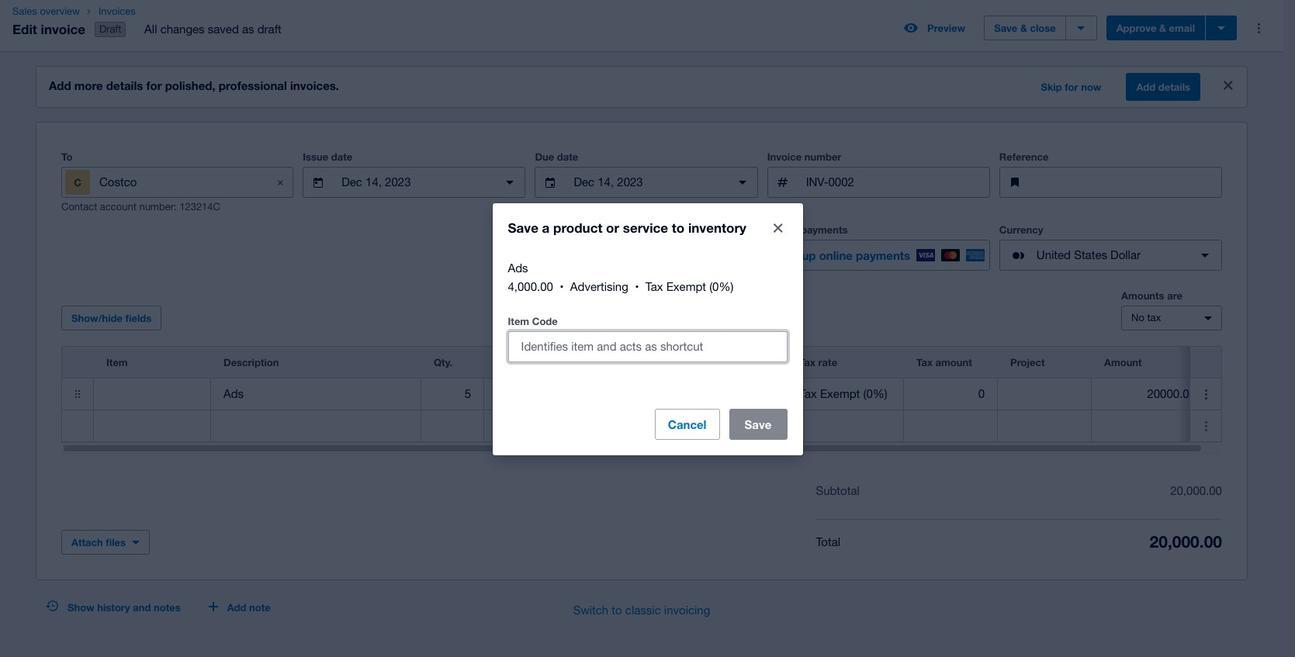 Task type: locate. For each thing, give the bounding box(es) containing it.
1 horizontal spatial details
[[1159, 81, 1190, 93]]

c
[[74, 176, 81, 189]]

0 horizontal spatial for
[[146, 78, 162, 92]]

tax exempt (0%)
[[645, 280, 734, 293], [799, 387, 888, 401]]

2 horizontal spatial add
[[1137, 81, 1156, 93]]

save & close
[[994, 22, 1056, 34]]

a
[[542, 220, 550, 236]]

0 horizontal spatial tax exempt (0%)
[[645, 280, 734, 293]]

amount
[[936, 356, 972, 369]]

2 price field from the top
[[484, 411, 601, 441]]

add for add note
[[227, 602, 246, 614]]

1 horizontal spatial exempt
[[820, 387, 860, 401]]

add more details for polished, professional invoices.
[[49, 78, 339, 92]]

& left email
[[1159, 22, 1166, 34]]

dollar
[[1111, 248, 1141, 262]]

account
[[100, 201, 136, 213]]

payments
[[801, 224, 848, 236], [856, 248, 910, 262]]

exempt
[[666, 280, 706, 293], [820, 387, 860, 401]]

Issue date text field
[[340, 168, 488, 197]]

1 vertical spatial payments
[[856, 248, 910, 262]]

0 vertical spatial save
[[994, 22, 1018, 34]]

1 horizontal spatial date
[[557, 151, 578, 163]]

1 vertical spatial 20,000.00
[[1150, 532, 1222, 552]]

invoice number element
[[767, 167, 990, 198]]

Discount field
[[601, 380, 669, 409]]

number
[[805, 151, 842, 163]]

now
[[1081, 81, 1102, 93]]

to right switch
[[612, 604, 622, 617]]

1 horizontal spatial to
[[672, 220, 685, 236]]

1 vertical spatial tax exempt (0%)
[[799, 387, 888, 401]]

code
[[532, 315, 558, 327]]

& left the close
[[1020, 22, 1027, 34]]

to
[[672, 220, 685, 236], [612, 604, 622, 617]]

disc.
[[614, 356, 638, 369]]

1 horizontal spatial for
[[1065, 81, 1078, 93]]

Amount field
[[1092, 380, 1208, 409], [1092, 411, 1208, 441]]

add inside add note button
[[227, 602, 246, 614]]

are
[[1167, 290, 1183, 302]]

0 vertical spatial exempt
[[666, 280, 706, 293]]

files
[[106, 536, 126, 549]]

0 vertical spatial payments
[[801, 224, 848, 236]]

for left now
[[1065, 81, 1078, 93]]

for left polished,
[[146, 78, 162, 92]]

save left a
[[508, 220, 538, 236]]

skip for now
[[1041, 81, 1102, 93]]

1 horizontal spatial &
[[1159, 22, 1166, 34]]

0 horizontal spatial add
[[49, 78, 71, 92]]

all
[[144, 23, 157, 36]]

0 vertical spatial amount field
[[1092, 380, 1208, 409]]

Item Code text field
[[509, 332, 787, 362]]

1 vertical spatial item
[[106, 356, 128, 369]]

draft
[[257, 23, 282, 36]]

1 horizontal spatial tax exempt (0%)
[[799, 387, 888, 401]]

show
[[68, 602, 94, 614]]

add right now
[[1137, 81, 1156, 93]]

item for item code
[[508, 315, 529, 327]]

0 vertical spatial price field
[[484, 380, 601, 409]]

save for &
[[994, 22, 1018, 34]]

0 horizontal spatial date
[[331, 151, 353, 163]]

edit
[[12, 21, 37, 37]]

& for email
[[1159, 22, 1166, 34]]

attach
[[71, 536, 103, 549]]

date right due
[[557, 151, 578, 163]]

show history and notes
[[68, 602, 181, 614]]

add
[[49, 78, 71, 92], [1137, 81, 1156, 93], [227, 602, 246, 614]]

0 horizontal spatial to
[[612, 604, 622, 617]]

20,000.00
[[1170, 484, 1222, 498], [1150, 532, 1222, 552]]

Invoice number text field
[[804, 168, 989, 197]]

2 vertical spatial save
[[745, 418, 772, 431]]

1 vertical spatial to
[[612, 604, 622, 617]]

amount
[[1104, 356, 1142, 369]]

1 vertical spatial (0%)
[[863, 387, 888, 401]]

tax right advertising on the top
[[645, 280, 663, 293]]

invoicing
[[664, 604, 710, 617]]

add for add details
[[1137, 81, 1156, 93]]

4,000.00
[[508, 280, 553, 293]]

1 vertical spatial quantity field
[[421, 411, 483, 441]]

note
[[249, 602, 271, 614]]

fields
[[125, 312, 152, 324]]

1 horizontal spatial (0%)
[[863, 387, 888, 401]]

2 & from the left
[[1159, 22, 1166, 34]]

add details
[[1137, 81, 1190, 93]]

inventory
[[688, 220, 746, 236]]

sales overview
[[12, 5, 80, 17]]

1 vertical spatial save
[[508, 220, 538, 236]]

item for item
[[106, 356, 128, 369]]

add inside add details button
[[1137, 81, 1156, 93]]

1 vertical spatial price field
[[484, 411, 601, 441]]

Quantity field
[[421, 380, 483, 409], [421, 411, 483, 441]]

0 vertical spatial to
[[672, 220, 685, 236]]

payments up online
[[801, 224, 848, 236]]

item left "code"
[[508, 315, 529, 327]]

(0%) inside save a product or service to inventory dialog
[[709, 280, 734, 293]]

0 vertical spatial quantity field
[[421, 380, 483, 409]]

exempt down rate
[[820, 387, 860, 401]]

1 horizontal spatial save
[[745, 418, 772, 431]]

0 horizontal spatial (0%)
[[709, 280, 734, 293]]

due
[[535, 151, 554, 163]]

reference
[[999, 151, 1049, 163]]

to
[[61, 151, 73, 163]]

save right 'cancel'
[[745, 418, 772, 431]]

approve & email button
[[1106, 16, 1205, 40]]

draft
[[99, 23, 121, 35]]

Due date text field
[[572, 168, 721, 197]]

description
[[224, 356, 279, 369]]

details right more
[[106, 78, 143, 92]]

0 horizontal spatial exempt
[[666, 280, 706, 293]]

2 quantity field from the top
[[421, 411, 483, 441]]

& for close
[[1020, 22, 1027, 34]]

saved
[[208, 23, 239, 36]]

to inside switch to classic invoicing button
[[612, 604, 622, 617]]

subtotal
[[816, 484, 860, 498]]

Description text field
[[211, 411, 421, 441]]

date right issue
[[331, 151, 353, 163]]

to inside save a product or service to inventory dialog
[[672, 220, 685, 236]]

invoice line item list element
[[61, 346, 1241, 442]]

contact
[[61, 201, 97, 213]]

(0%) inside invoice line item list element
[[863, 387, 888, 401]]

payments right online
[[856, 248, 910, 262]]

close
[[1030, 22, 1056, 34]]

switch to classic invoicing
[[573, 604, 710, 617]]

details down email
[[1159, 81, 1190, 93]]

email
[[1169, 22, 1195, 34]]

1 vertical spatial exempt
[[820, 387, 860, 401]]

save left the close
[[994, 22, 1018, 34]]

save
[[994, 22, 1018, 34], [508, 220, 538, 236], [745, 418, 772, 431]]

0 horizontal spatial &
[[1020, 22, 1027, 34]]

tax down tax rate
[[799, 387, 817, 401]]

amounts
[[1121, 290, 1165, 302]]

preview
[[927, 22, 966, 34]]

to right service
[[672, 220, 685, 236]]

exempt down "inventory"
[[666, 280, 706, 293]]

2 date from the left
[[557, 151, 578, 163]]

tax left amount
[[917, 356, 933, 369]]

0 vertical spatial (0%)
[[709, 280, 734, 293]]

rate
[[818, 356, 837, 369]]

1 & from the left
[[1020, 22, 1027, 34]]

add left more
[[49, 78, 71, 92]]

0 vertical spatial tax exempt (0%)
[[645, 280, 734, 293]]

0 horizontal spatial item
[[106, 356, 128, 369]]

ads
[[508, 262, 528, 275]]

item inside invoice line item list element
[[106, 356, 128, 369]]

add left note
[[227, 602, 246, 614]]

advertising
[[570, 280, 628, 293]]

0 horizontal spatial save
[[508, 220, 538, 236]]

due date
[[535, 151, 578, 163]]

item down show/hide fields button
[[106, 356, 128, 369]]

invoices
[[98, 5, 136, 17]]

tax rate
[[799, 356, 837, 369]]

Reference text field
[[1037, 168, 1222, 197]]

contact account number: 123214c
[[61, 201, 220, 213]]

show/hide fields button
[[61, 306, 162, 331]]

Price field
[[484, 380, 601, 409], [484, 411, 601, 441]]

details inside button
[[1159, 81, 1190, 93]]

add for add more details for polished, professional invoices.
[[49, 78, 71, 92]]

1 horizontal spatial payments
[[856, 248, 910, 262]]

up
[[802, 248, 816, 262]]

close image
[[762, 213, 794, 244]]

united states dollar button
[[999, 240, 1222, 271]]

0 horizontal spatial payments
[[801, 224, 848, 236]]

1 quantity field from the top
[[421, 380, 483, 409]]

save button
[[729, 409, 787, 440]]

2 horizontal spatial save
[[994, 22, 1018, 34]]

show/hide
[[71, 312, 123, 324]]

tax exempt (0%) down "inventory"
[[645, 280, 734, 293]]

Description text field
[[211, 380, 421, 409]]

0 vertical spatial item
[[508, 315, 529, 327]]

(0%)
[[709, 280, 734, 293], [863, 387, 888, 401]]

1 vertical spatial amount field
[[1092, 411, 1208, 441]]

1 horizontal spatial item
[[508, 315, 529, 327]]

tax exempt (0%) down rate
[[799, 387, 888, 401]]

sales overview link
[[6, 4, 86, 19]]

tax
[[645, 280, 663, 293], [799, 356, 816, 369], [917, 356, 933, 369], [799, 387, 817, 401]]

online payments
[[767, 224, 848, 236]]

1 horizontal spatial add
[[227, 602, 246, 614]]

1 date from the left
[[331, 151, 353, 163]]

more date options image
[[727, 167, 758, 198]]

item inside save a product or service to inventory dialog
[[508, 315, 529, 327]]



Task type: describe. For each thing, give the bounding box(es) containing it.
preview button
[[895, 16, 975, 40]]

history
[[97, 602, 130, 614]]

service
[[623, 220, 668, 236]]

number:
[[139, 201, 177, 213]]

and
[[133, 602, 151, 614]]

switch
[[573, 604, 609, 617]]

0
[[978, 387, 985, 401]]

tax
[[1147, 312, 1161, 324]]

professional
[[219, 78, 287, 92]]

save a product or service to inventory dialog
[[492, 203, 803, 456]]

invoice
[[41, 21, 85, 37]]

no tax
[[1131, 312, 1161, 324]]

1 price field from the top
[[484, 380, 601, 409]]

add details button
[[1126, 73, 1201, 101]]

more date options image
[[495, 167, 526, 198]]

united states dollar
[[1037, 248, 1141, 262]]

changes
[[160, 23, 205, 36]]

skip for now button
[[1032, 75, 1111, 99]]

show/hide fields
[[71, 312, 152, 324]]

more
[[74, 78, 103, 92]]

exempt inside invoice line item list element
[[820, 387, 860, 401]]

issue
[[303, 151, 328, 163]]

cancel
[[668, 418, 707, 431]]

notes
[[154, 602, 181, 614]]

approve
[[1116, 22, 1157, 34]]

polished,
[[165, 78, 215, 92]]

date for due date
[[557, 151, 578, 163]]

overview
[[40, 5, 80, 17]]

costco
[[99, 175, 137, 188]]

cancel button
[[655, 409, 720, 440]]

tax exempt (0%) inside invoice line item list element
[[799, 387, 888, 401]]

online
[[767, 224, 798, 236]]

switch to classic invoicing button
[[561, 595, 723, 626]]

invoice
[[767, 151, 802, 163]]

add more details for polished, professional invoices. status
[[36, 67, 1247, 107]]

123214c
[[179, 201, 220, 213]]

invoice number
[[767, 151, 842, 163]]

edit invoice
[[12, 21, 85, 37]]

set
[[780, 248, 799, 262]]

2 amount field from the top
[[1092, 411, 1208, 441]]

currency
[[999, 224, 1043, 236]]

set up online payments
[[780, 248, 910, 262]]

sales
[[12, 5, 37, 17]]

all changes saved as draft
[[144, 23, 282, 36]]

ads 4,000.00
[[508, 262, 553, 293]]

no
[[1131, 312, 1145, 324]]

product
[[553, 220, 603, 236]]

as
[[242, 23, 254, 36]]

approve & email
[[1116, 22, 1195, 34]]

save & close button
[[984, 16, 1066, 40]]

exempt inside save a product or service to inventory dialog
[[666, 280, 706, 293]]

amounts are
[[1121, 290, 1183, 302]]

total
[[816, 535, 841, 548]]

save for a
[[508, 220, 538, 236]]

or
[[606, 220, 619, 236]]

add note button
[[199, 595, 280, 620]]

date for issue date
[[331, 151, 353, 163]]

attach files button
[[61, 530, 150, 555]]

invoices link
[[92, 4, 294, 19]]

1 amount field from the top
[[1092, 380, 1208, 409]]

tax left rate
[[799, 356, 816, 369]]

item code
[[508, 315, 558, 327]]

account
[[682, 356, 722, 369]]

show history and notes button
[[36, 595, 190, 620]]

for inside button
[[1065, 81, 1078, 93]]

states
[[1074, 248, 1107, 262]]

issue date
[[303, 151, 353, 163]]

tax inside save a product or service to inventory dialog
[[645, 280, 663, 293]]

online
[[819, 248, 853, 262]]

project
[[1010, 356, 1045, 369]]

tax exempt (0%) inside save a product or service to inventory dialog
[[645, 280, 734, 293]]

classic
[[625, 604, 661, 617]]

united
[[1037, 248, 1071, 262]]

skip
[[1041, 81, 1062, 93]]

add note
[[227, 602, 271, 614]]

price
[[497, 356, 522, 369]]

set up online payments button
[[767, 240, 990, 271]]

payments inside popup button
[[856, 248, 910, 262]]

0 horizontal spatial details
[[106, 78, 143, 92]]

0 vertical spatial 20,000.00
[[1170, 484, 1222, 498]]

no tax button
[[1121, 306, 1222, 331]]



Task type: vqa. For each thing, say whether or not it's contained in the screenshot.
"Cancel"
yes



